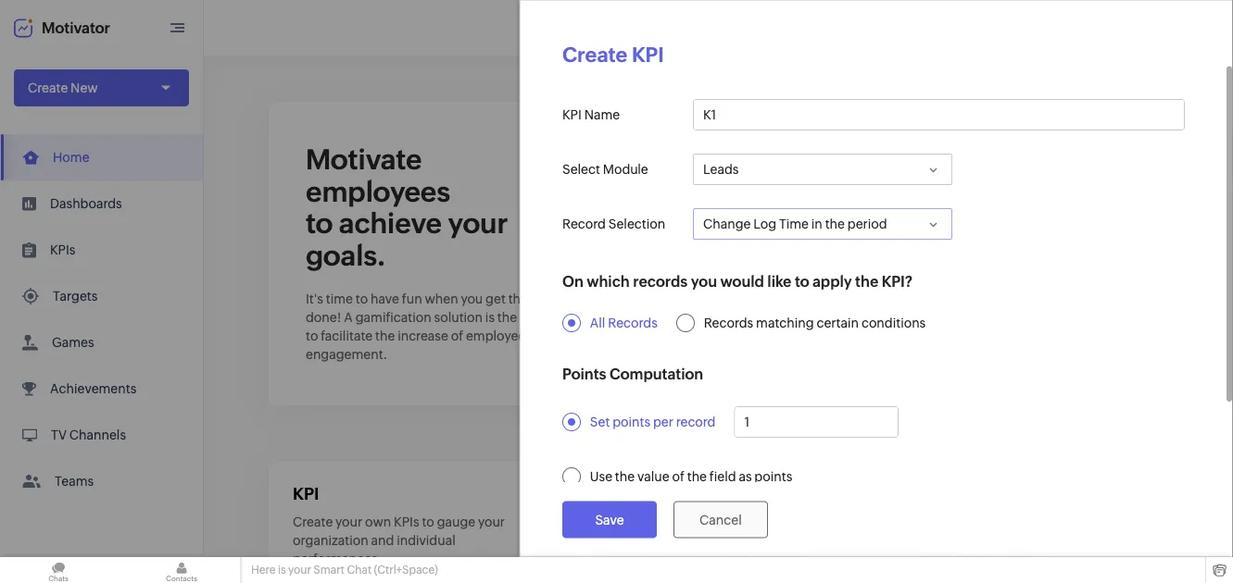 Task type: describe. For each thing, give the bounding box(es) containing it.
record
[[676, 415, 716, 430]]

chat
[[347, 564, 372, 577]]

save button
[[563, 502, 657, 539]]

you for target
[[606, 534, 628, 549]]

time
[[779, 216, 809, 231]]

kpi?
[[882, 272, 913, 290]]

get
[[486, 292, 506, 307]]

employees inside start creating games and motivate your employees to achieve their goals enthusiastically.
[[948, 534, 1014, 549]]

would
[[721, 272, 764, 290]]

user image
[[1176, 13, 1206, 43]]

0 vertical spatial you
[[691, 272, 717, 290]]

done!
[[306, 310, 341, 325]]

home
[[53, 150, 89, 165]]

Leads field
[[693, 153, 953, 185]]

targets
[[53, 289, 98, 304]]

the left 'kpi?'
[[855, 272, 879, 290]]

create for create your own kpis to gauge your organization and individual performances.
[[293, 515, 333, 530]]

tv
[[51, 428, 67, 443]]

their
[[1081, 534, 1109, 549]]

kpis inside create your own kpis to gauge your organization and individual performances.
[[394, 515, 419, 530]]

(ctrl+space)
[[374, 564, 438, 577]]

facilitate
[[321, 329, 373, 344]]

keep
[[778, 515, 807, 530]]

value
[[638, 469, 670, 484]]

points computation
[[563, 365, 704, 382]]

log
[[754, 216, 777, 231]]

change log time in the period
[[703, 216, 888, 231]]

achieving
[[606, 552, 665, 567]]

own
[[365, 515, 391, 530]]

the inside field
[[825, 216, 845, 231]]

set points per record
[[590, 415, 716, 430]]

a
[[752, 552, 759, 567]]

in
[[812, 216, 823, 231]]

target
[[606, 485, 655, 504]]

channels
[[69, 428, 126, 443]]

games
[[1003, 515, 1044, 530]]

to inside start creating games and motivate your employees to achieve their goals enthusiastically.
[[1017, 534, 1029, 549]]

start creating games and motivate your employees to achieve their goals enthusiastically.
[[919, 515, 1125, 567]]

conditions
[[862, 316, 926, 330]]

all
[[590, 316, 606, 330]]

1 vertical spatial sales
[[686, 534, 716, 549]]

to right like
[[795, 272, 810, 290]]

time.
[[606, 571, 637, 584]]

kpi name
[[563, 107, 620, 122]]

smart
[[314, 564, 345, 577]]

1 records from the left
[[608, 316, 658, 330]]

start
[[919, 515, 948, 530]]

select module
[[563, 162, 648, 177]]

to inside create your own kpis to gauge your organization and individual performances.
[[422, 515, 434, 530]]

goals inside start creating games and motivate your employees to achieve their goals enthusiastically.
[[919, 552, 951, 567]]

enthusiastically.
[[954, 552, 1050, 567]]

here is your smart chat (ctrl+space)
[[251, 564, 438, 577]]

your inside start creating games and motivate your employees to achieve their goals enthusiastically.
[[919, 534, 946, 549]]

all records
[[590, 316, 658, 330]]

computation
[[610, 365, 704, 382]]

team
[[718, 534, 749, 549]]

it's
[[306, 292, 323, 307]]

field
[[710, 469, 736, 484]]

way
[[520, 310, 544, 325]]

employees inside motivate employees to achieve your goals.
[[306, 176, 451, 208]]

individual
[[397, 534, 456, 549]]

kpi for kpi
[[293, 485, 319, 504]]

new
[[71, 81, 98, 95]]

a
[[344, 310, 353, 325]]

select
[[563, 162, 600, 177]]

certain
[[817, 316, 859, 330]]

to down done!
[[306, 329, 318, 344]]

kpi for kpi name
[[563, 107, 582, 122]]

up
[[652, 515, 668, 530]]

it's time to have fun when you get things done! a gamification solution is the way to facilitate the increase of employees' engagement.
[[306, 292, 546, 362]]

fun
[[402, 292, 422, 307]]

leads
[[703, 162, 739, 177]]

goals.
[[306, 240, 386, 272]]

achieve inside motivate employees to achieve your goals.
[[339, 208, 442, 240]]

record
[[563, 216, 606, 231]]

tv channels
[[51, 428, 126, 443]]

setting up sales targets help keep you and your sales team focused on achieving your goals for a specific time.
[[606, 515, 819, 584]]



Task type: vqa. For each thing, say whether or not it's contained in the screenshot.
MMM D, YYYY text box at the right of the page
no



Task type: locate. For each thing, give the bounding box(es) containing it.
of inside the it's time to have fun when you get things done! a gamification solution is the way to facilitate the increase of employees' engagement.
[[451, 329, 463, 344]]

you inside the it's time to have fun when you get things done! a gamification solution is the way to facilitate the increase of employees' engagement.
[[461, 292, 483, 307]]

Add Points text field
[[735, 407, 898, 437]]

and inside start creating games and motivate your employees to achieve their goals enthusiastically.
[[1046, 515, 1069, 530]]

0 horizontal spatial of
[[451, 329, 463, 344]]

have
[[371, 292, 399, 307]]

1 vertical spatial achieve
[[1032, 534, 1079, 549]]

1 horizontal spatial goals
[[919, 552, 951, 567]]

matching
[[756, 316, 814, 330]]

setting
[[606, 515, 650, 530]]

time
[[326, 292, 353, 307]]

and inside "setting up sales targets help keep you and your sales team focused on achieving your goals for a specific time."
[[631, 534, 654, 549]]

the
[[825, 216, 845, 231], [855, 272, 879, 290], [498, 310, 517, 325], [375, 329, 395, 344], [615, 469, 635, 484], [687, 469, 707, 484]]

0 horizontal spatial points
[[613, 415, 651, 430]]

goals down start
[[919, 552, 951, 567]]

on
[[803, 534, 819, 549]]

you inside "setting up sales targets help keep you and your sales team focused on achieving your goals for a specific time."
[[606, 534, 628, 549]]

create your own kpis to gauge your organization and individual performances.
[[293, 515, 505, 567]]

things
[[508, 292, 546, 307]]

per
[[653, 415, 674, 430]]

create
[[563, 43, 628, 66], [28, 81, 68, 95], [293, 515, 333, 530]]

sales down the cancel
[[686, 534, 716, 549]]

and right games
[[1046, 515, 1069, 530]]

records
[[608, 316, 658, 330], [704, 316, 754, 330]]

create up organization on the bottom of the page
[[293, 515, 333, 530]]

the left field
[[687, 469, 707, 484]]

engagement.
[[306, 348, 388, 362]]

and up achieving
[[631, 534, 654, 549]]

of down solution
[[451, 329, 463, 344]]

of
[[451, 329, 463, 344], [672, 469, 685, 484]]

0 vertical spatial employees
[[306, 176, 451, 208]]

1 goals from the left
[[697, 552, 729, 567]]

you up solution
[[461, 292, 483, 307]]

to inside motivate employees to achieve your goals.
[[306, 208, 333, 240]]

0 horizontal spatial goals
[[697, 552, 729, 567]]

specific
[[761, 552, 809, 567]]

record selection
[[563, 216, 666, 231]]

is down "get"
[[486, 310, 495, 325]]

1 vertical spatial you
[[461, 292, 483, 307]]

to up individual
[[422, 515, 434, 530]]

0 vertical spatial sales
[[671, 515, 701, 530]]

Change Log Time in the period field
[[693, 208, 953, 240]]

is inside the it's time to have fun when you get things done! a gamification solution is the way to facilitate the increase of employees' engagement.
[[486, 310, 495, 325]]

achieve inside start creating games and motivate your employees to achieve their goals enthusiastically.
[[1032, 534, 1079, 549]]

create for create kpi
[[563, 43, 628, 66]]

and inside create your own kpis to gauge your organization and individual performances.
[[371, 534, 394, 549]]

0 vertical spatial is
[[486, 310, 495, 325]]

create kpi
[[563, 43, 664, 66]]

kpis
[[50, 243, 76, 258], [394, 515, 419, 530]]

0 horizontal spatial employees
[[306, 176, 451, 208]]

points right as
[[755, 469, 793, 484]]

gauge
[[437, 515, 476, 530]]

0 horizontal spatial records
[[608, 316, 658, 330]]

2 records from the left
[[704, 316, 754, 330]]

use
[[590, 469, 613, 484]]

1 horizontal spatial create
[[293, 515, 333, 530]]

points
[[563, 365, 607, 382]]

2 horizontal spatial kpi
[[632, 43, 664, 66]]

2 horizontal spatial create
[[563, 43, 628, 66]]

0 vertical spatial points
[[613, 415, 651, 430]]

employees up goals.
[[306, 176, 451, 208]]

to down games
[[1017, 534, 1029, 549]]

of right value
[[672, 469, 685, 484]]

the right in
[[825, 216, 845, 231]]

achievements
[[50, 382, 136, 397]]

selection
[[609, 216, 666, 231]]

on which records you would like to apply the kpi?
[[563, 272, 913, 290]]

the up target
[[615, 469, 635, 484]]

achieve down games
[[1032, 534, 1079, 549]]

create up kpi name
[[563, 43, 628, 66]]

1 horizontal spatial and
[[631, 534, 654, 549]]

1 horizontal spatial is
[[486, 310, 495, 325]]

goals left for
[[697, 552, 729, 567]]

contacts image
[[123, 558, 240, 584]]

motivator
[[42, 19, 110, 36]]

0 horizontal spatial kpis
[[50, 243, 76, 258]]

create inside create your own kpis to gauge your organization and individual performances.
[[293, 515, 333, 530]]

1 vertical spatial employees
[[948, 534, 1014, 549]]

here
[[251, 564, 276, 577]]

sales right up
[[671, 515, 701, 530]]

organization
[[293, 534, 369, 549]]

increase
[[398, 329, 448, 344]]

on
[[563, 272, 584, 290]]

name
[[585, 107, 620, 122]]

for
[[732, 552, 749, 567]]

set
[[590, 415, 610, 430]]

to up it's in the left of the page
[[306, 208, 333, 240]]

chats image
[[0, 558, 117, 584]]

teams
[[55, 475, 94, 489]]

records down on which records you would like to apply the kpi?
[[704, 316, 754, 330]]

1 horizontal spatial points
[[755, 469, 793, 484]]

2 vertical spatial create
[[293, 515, 333, 530]]

like
[[768, 272, 792, 290]]

to right time
[[356, 292, 368, 307]]

you
[[691, 272, 717, 290], [461, 292, 483, 307], [606, 534, 628, 549]]

1 horizontal spatial employees
[[948, 534, 1014, 549]]

and
[[1046, 515, 1069, 530], [371, 534, 394, 549], [631, 534, 654, 549]]

you for motivate employees
[[461, 292, 483, 307]]

1 vertical spatial kpi
[[563, 107, 582, 122]]

1 vertical spatial create
[[28, 81, 68, 95]]

dashboards
[[50, 196, 122, 211]]

1 vertical spatial kpis
[[394, 515, 419, 530]]

performances.
[[293, 552, 382, 567]]

0 horizontal spatial kpi
[[293, 485, 319, 504]]

2 vertical spatial kpi
[[293, 485, 319, 504]]

motivate
[[1072, 515, 1125, 530]]

use the value of the field as points
[[590, 469, 793, 484]]

apply
[[813, 272, 852, 290]]

records
[[633, 272, 688, 290]]

and down own
[[371, 534, 394, 549]]

kpis inside list
[[50, 243, 76, 258]]

0 horizontal spatial create
[[28, 81, 68, 95]]

1 vertical spatial of
[[672, 469, 685, 484]]

motivate employees to achieve your goals.
[[306, 144, 508, 272]]

1 horizontal spatial kpi
[[563, 107, 582, 122]]

1 horizontal spatial records
[[704, 316, 754, 330]]

employees'
[[466, 329, 536, 344]]

0 vertical spatial kpi
[[632, 43, 664, 66]]

employees
[[306, 176, 451, 208], [948, 534, 1014, 549]]

0 horizontal spatial and
[[371, 534, 394, 549]]

0 vertical spatial of
[[451, 329, 463, 344]]

change
[[703, 216, 751, 231]]

is
[[486, 310, 495, 325], [278, 564, 286, 577]]

1 horizontal spatial achieve
[[1032, 534, 1079, 549]]

employees down creating
[[948, 534, 1014, 549]]

None text field
[[694, 100, 1184, 129]]

as
[[739, 469, 752, 484]]

focused
[[752, 534, 801, 549]]

0 horizontal spatial is
[[278, 564, 286, 577]]

cancel
[[700, 513, 742, 528]]

you down 'setting'
[[606, 534, 628, 549]]

module
[[603, 162, 648, 177]]

create for create new
[[28, 81, 68, 95]]

records matching certain conditions
[[704, 316, 926, 330]]

0 vertical spatial kpis
[[50, 243, 76, 258]]

0 horizontal spatial you
[[461, 292, 483, 307]]

the down gamification
[[375, 329, 395, 344]]

sales
[[671, 515, 701, 530], [686, 534, 716, 549]]

create new
[[28, 81, 98, 95]]

targets
[[703, 515, 746, 530]]

solution
[[434, 310, 483, 325]]

motivate
[[306, 144, 422, 176]]

kpis up targets
[[50, 243, 76, 258]]

you left would
[[691, 272, 717, 290]]

1 horizontal spatial kpis
[[394, 515, 419, 530]]

kpis up individual
[[394, 515, 419, 530]]

0 horizontal spatial achieve
[[339, 208, 442, 240]]

goals
[[697, 552, 729, 567], [919, 552, 951, 567]]

points right set at bottom
[[613, 415, 651, 430]]

0 vertical spatial create
[[563, 43, 628, 66]]

2 vertical spatial you
[[606, 534, 628, 549]]

1 horizontal spatial of
[[672, 469, 685, 484]]

1 horizontal spatial you
[[606, 534, 628, 549]]

games
[[52, 335, 94, 350]]

your inside motivate employees to achieve your goals.
[[448, 208, 508, 240]]

help
[[749, 515, 775, 530]]

cancel button
[[674, 502, 768, 539]]

2 horizontal spatial you
[[691, 272, 717, 290]]

creating
[[951, 515, 1001, 530]]

2 goals from the left
[[919, 552, 951, 567]]

1 vertical spatial is
[[278, 564, 286, 577]]

list containing home
[[0, 134, 203, 505]]

period
[[848, 216, 888, 231]]

achieve down motivate
[[339, 208, 442, 240]]

to
[[306, 208, 333, 240], [795, 272, 810, 290], [356, 292, 368, 307], [306, 329, 318, 344], [422, 515, 434, 530], [1017, 534, 1029, 549]]

create left new
[[28, 81, 68, 95]]

records right all at the bottom left of page
[[608, 316, 658, 330]]

the up 'employees'' on the bottom left
[[498, 310, 517, 325]]

0 vertical spatial achieve
[[339, 208, 442, 240]]

goals inside "setting up sales targets help keep you and your sales team focused on achieving your goals for a specific time."
[[697, 552, 729, 567]]

gamification
[[356, 310, 432, 325]]

list
[[0, 134, 203, 505]]

which
[[587, 272, 630, 290]]

1 vertical spatial points
[[755, 469, 793, 484]]

2 horizontal spatial and
[[1046, 515, 1069, 530]]

kpi
[[632, 43, 664, 66], [563, 107, 582, 122], [293, 485, 319, 504]]

is right 'here'
[[278, 564, 286, 577]]



